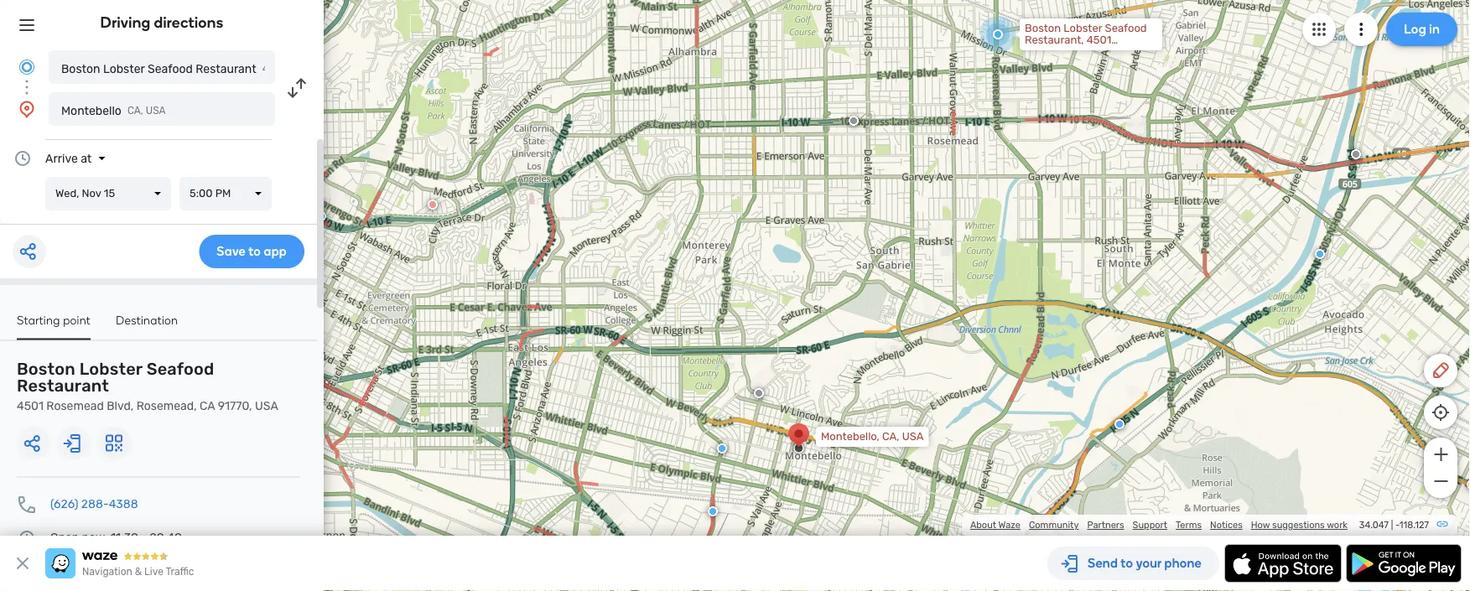 Task type: locate. For each thing, give the bounding box(es) containing it.
road closed image
[[428, 200, 438, 210]]

2 vertical spatial police image
[[708, 507, 718, 517]]

montebello,
[[821, 430, 880, 443]]

(626)
[[50, 498, 78, 511]]

clock image
[[13, 149, 33, 169]]

0 vertical spatial boston
[[61, 62, 100, 76]]

police image
[[1316, 249, 1326, 259], [717, 444, 727, 454]]

support link
[[1133, 520, 1168, 531]]

starting point
[[17, 313, 91, 327]]

seafood inside button
[[148, 62, 193, 76]]

seafood down driving directions
[[148, 62, 193, 76]]

seafood inside boston lobster seafood restaurant 4501 rosemead blvd, rosemead, ca 91770, usa
[[147, 360, 214, 379]]

0 horizontal spatial -
[[141, 531, 147, 545]]

terms
[[1176, 520, 1202, 531]]

1 vertical spatial lobster
[[79, 360, 143, 379]]

usa inside montebello ca, usa
[[146, 105, 166, 117]]

live
[[144, 566, 163, 578]]

restaurant up rosemead
[[17, 376, 109, 396]]

91770,
[[218, 399, 252, 413]]

how
[[1252, 520, 1271, 531]]

1 vertical spatial ca,
[[883, 430, 900, 443]]

1 vertical spatial seafood
[[147, 360, 214, 379]]

call image
[[17, 495, 37, 515]]

1 horizontal spatial usa
[[255, 399, 278, 413]]

- right 11:30
[[141, 531, 147, 545]]

1 vertical spatial police image
[[717, 444, 727, 454]]

notices link
[[1211, 520, 1243, 531]]

usa for montebello
[[146, 105, 166, 117]]

1 horizontal spatial -
[[1396, 520, 1400, 531]]

suggestions
[[1273, 520, 1325, 531]]

clock image
[[17, 528, 37, 548]]

- right |
[[1396, 520, 1400, 531]]

about waze community partners support terms notices how suggestions work
[[971, 520, 1348, 531]]

wed, nov 15
[[55, 187, 115, 200]]

seafood for boston lobster seafood restaurant
[[148, 62, 193, 76]]

2 vertical spatial usa
[[903, 430, 924, 443]]

0 vertical spatial seafood
[[148, 62, 193, 76]]

boston inside button
[[61, 62, 100, 76]]

rosemead
[[46, 399, 104, 413]]

restaurant
[[196, 62, 256, 76], [17, 376, 109, 396]]

2 horizontal spatial police image
[[1115, 420, 1125, 430]]

boston
[[61, 62, 100, 76], [17, 360, 75, 379]]

0 vertical spatial ca,
[[127, 105, 143, 117]]

link image
[[1436, 518, 1450, 531]]

how suggestions work link
[[1252, 520, 1348, 531]]

boston up montebello
[[61, 62, 100, 76]]

1 vertical spatial boston
[[17, 360, 75, 379]]

lobster inside boston lobster seafood restaurant 4501 rosemead blvd, rosemead, ca 91770, usa
[[79, 360, 143, 379]]

ca
[[200, 399, 215, 413]]

seafood
[[148, 62, 193, 76], [147, 360, 214, 379]]

118.127
[[1400, 520, 1430, 531]]

0 horizontal spatial ca,
[[127, 105, 143, 117]]

0 vertical spatial usa
[[146, 105, 166, 117]]

hazard image
[[1467, 480, 1471, 490]]

driving directions
[[100, 13, 224, 31]]

ca, right montebello
[[127, 105, 143, 117]]

usa down boston lobster seafood restaurant
[[146, 105, 166, 117]]

accident image
[[849, 116, 859, 126], [754, 388, 764, 399]]

arrive
[[45, 151, 78, 165]]

1 vertical spatial accident image
[[754, 388, 764, 399]]

288-
[[81, 498, 109, 511]]

1 vertical spatial usa
[[255, 399, 278, 413]]

4388
[[109, 498, 138, 511]]

pm
[[215, 187, 231, 200]]

montebello
[[61, 104, 122, 117]]

lobster inside boston lobster seafood restaurant button
[[103, 62, 145, 76]]

ca,
[[127, 105, 143, 117], [883, 430, 900, 443]]

(626) 288-4388 link
[[50, 498, 138, 511]]

usa right 91770,
[[255, 399, 278, 413]]

0 horizontal spatial police image
[[717, 444, 727, 454]]

ca, inside montebello ca, usa
[[127, 105, 143, 117]]

seafood for boston lobster seafood restaurant 4501 rosemead blvd, rosemead, ca 91770, usa
[[147, 360, 214, 379]]

0 horizontal spatial usa
[[146, 105, 166, 117]]

34.047
[[1360, 520, 1389, 531]]

restaurant inside boston lobster seafood restaurant 4501 rosemead blvd, rosemead, ca 91770, usa
[[17, 376, 109, 396]]

1 vertical spatial restaurant
[[17, 376, 109, 396]]

0 horizontal spatial police image
[[316, 211, 326, 222]]

0 vertical spatial lobster
[[103, 62, 145, 76]]

directions
[[154, 13, 224, 31]]

|
[[1392, 520, 1394, 531]]

2 horizontal spatial usa
[[903, 430, 924, 443]]

0 horizontal spatial restaurant
[[17, 376, 109, 396]]

navigation & live traffic
[[82, 566, 194, 578]]

0 vertical spatial police image
[[1316, 249, 1326, 259]]

11:30
[[111, 531, 138, 545]]

boston up 4501 at the bottom
[[17, 360, 75, 379]]

boston inside boston lobster seafood restaurant 4501 rosemead blvd, rosemead, ca 91770, usa
[[17, 360, 75, 379]]

1 horizontal spatial accident image
[[849, 116, 859, 126]]

community
[[1029, 520, 1079, 531]]

ca, right the 'montebello,'
[[883, 430, 900, 443]]

ca, for montebello
[[127, 105, 143, 117]]

restaurant inside button
[[196, 62, 256, 76]]

usa
[[146, 105, 166, 117], [255, 399, 278, 413], [903, 430, 924, 443]]

police image
[[316, 211, 326, 222], [1115, 420, 1125, 430], [708, 507, 718, 517]]

lobster up montebello ca, usa
[[103, 62, 145, 76]]

0 vertical spatial accident image
[[849, 116, 859, 126]]

zoom out image
[[1431, 472, 1452, 492]]

usa inside boston lobster seafood restaurant 4501 rosemead blvd, rosemead, ca 91770, usa
[[255, 399, 278, 413]]

1 horizontal spatial police image
[[708, 507, 718, 517]]

destination button
[[116, 313, 178, 339]]

seafood up rosemead,
[[147, 360, 214, 379]]

-
[[1396, 520, 1400, 531], [141, 531, 147, 545]]

0 vertical spatial restaurant
[[196, 62, 256, 76]]

1 horizontal spatial ca,
[[883, 430, 900, 443]]

1 horizontal spatial restaurant
[[196, 62, 256, 76]]

lobster
[[103, 62, 145, 76], [79, 360, 143, 379]]

at
[[81, 151, 92, 165]]

usa right the 'montebello,'
[[903, 430, 924, 443]]

restaurant for boston lobster seafood restaurant 4501 rosemead blvd, rosemead, ca 91770, usa
[[17, 376, 109, 396]]

restaurant down "directions"
[[196, 62, 256, 76]]

lobster up blvd,
[[79, 360, 143, 379]]



Task type: vqa. For each thing, say whether or not it's contained in the screenshot.
4.6
no



Task type: describe. For each thing, give the bounding box(es) containing it.
current location image
[[17, 57, 37, 77]]

arrive at
[[45, 151, 92, 165]]

5:00
[[190, 187, 213, 200]]

partners link
[[1088, 520, 1125, 531]]

starting
[[17, 313, 60, 327]]

usa for montebello,
[[903, 430, 924, 443]]

starting point button
[[17, 313, 91, 340]]

location image
[[17, 99, 37, 119]]

now:
[[82, 531, 108, 545]]

1 vertical spatial police image
[[1115, 420, 1125, 430]]

boston lobster seafood restaurant
[[61, 62, 256, 76]]

boston for boston lobster seafood restaurant
[[61, 62, 100, 76]]

nov
[[82, 187, 101, 200]]

chevron down image
[[182, 532, 202, 545]]

boston lobster seafood restaurant button
[[49, 50, 275, 84]]

lobster for boston lobster seafood restaurant 4501 rosemead blvd, rosemead, ca 91770, usa
[[79, 360, 143, 379]]

wed,
[[55, 187, 79, 200]]

lobster for boston lobster seafood restaurant
[[103, 62, 145, 76]]

point
[[63, 313, 91, 327]]

destination
[[116, 313, 178, 327]]

blvd,
[[107, 399, 134, 413]]

restaurant for boston lobster seafood restaurant
[[196, 62, 256, 76]]

open now: 11:30 - 20:40 button
[[50, 531, 202, 545]]

navigation
[[82, 566, 132, 578]]

driving
[[100, 13, 151, 31]]

boston lobster seafood restaurant 4501 rosemead blvd, rosemead, ca 91770, usa
[[17, 360, 278, 413]]

5:00 pm list box
[[180, 177, 272, 211]]

terms link
[[1176, 520, 1202, 531]]

1 horizontal spatial police image
[[1316, 249, 1326, 259]]

montebello ca, usa
[[61, 104, 166, 117]]

support
[[1133, 520, 1168, 531]]

open now: 11:30 - 20:40
[[50, 531, 182, 545]]

open
[[50, 531, 79, 545]]

5:00 pm
[[190, 187, 231, 200]]

&
[[135, 566, 142, 578]]

0 horizontal spatial accident image
[[754, 388, 764, 399]]

work
[[1327, 520, 1348, 531]]

15
[[104, 187, 115, 200]]

rosemead,
[[137, 399, 197, 413]]

zoom in image
[[1431, 445, 1452, 465]]

4501
[[17, 399, 44, 413]]

partners
[[1088, 520, 1125, 531]]

(626) 288-4388
[[50, 498, 138, 511]]

x image
[[13, 554, 33, 574]]

community link
[[1029, 520, 1079, 531]]

about waze link
[[971, 520, 1021, 531]]

pencil image
[[1431, 361, 1452, 381]]

wed, nov 15 list box
[[45, 177, 171, 211]]

ca, for montebello,
[[883, 430, 900, 443]]

notices
[[1211, 520, 1243, 531]]

20:40
[[150, 531, 182, 545]]

34.047 | -118.127
[[1360, 520, 1430, 531]]

boston for boston lobster seafood restaurant 4501 rosemead blvd, rosemead, ca 91770, usa
[[17, 360, 75, 379]]

waze
[[999, 520, 1021, 531]]

traffic
[[166, 566, 194, 578]]

about
[[971, 520, 997, 531]]

accident image
[[1352, 149, 1362, 159]]

0 vertical spatial police image
[[316, 211, 326, 222]]

montebello, ca, usa
[[821, 430, 924, 443]]



